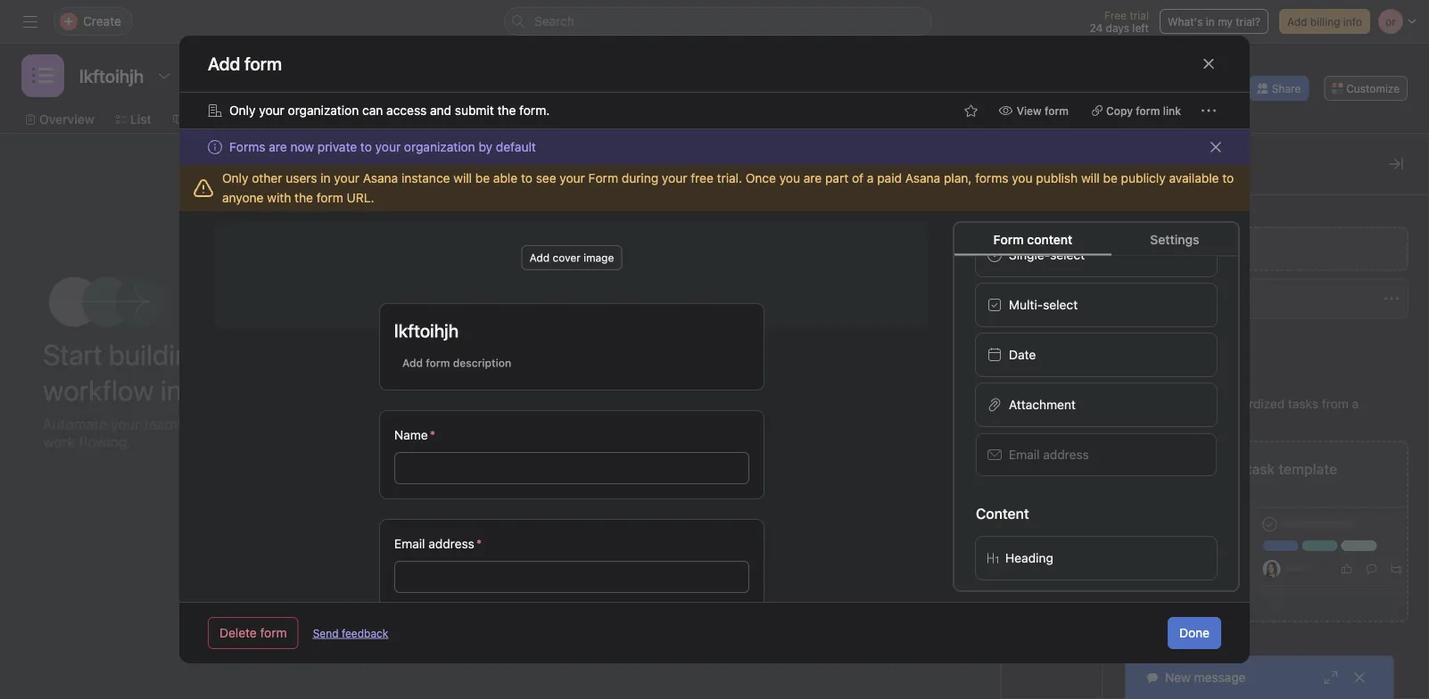 Task type: describe. For each thing, give the bounding box(es) containing it.
2 will from the left
[[1081, 171, 1100, 186]]

single-
[[1009, 248, 1050, 262]]

2 you from the left
[[1012, 171, 1033, 186]]

your down calendar
[[375, 140, 401, 154]]

publicly
[[1121, 171, 1166, 186]]

forms
[[975, 171, 1009, 186]]

instance
[[402, 171, 450, 186]]

only your organization can access and submit the form.
[[229, 103, 550, 118]]

what's in my trial? button
[[1160, 9, 1269, 34]]

tasks inside when tasks move to this section, what should happen automatically?
[[835, 409, 862, 422]]

form for view form
[[1045, 104, 1069, 117]]

other
[[252, 171, 282, 186]]

search list box
[[504, 7, 932, 36]]

view
[[1017, 104, 1042, 117]]

2 horizontal spatial forms
[[1124, 202, 1166, 219]]

multi-
[[1009, 298, 1043, 312]]

untitled section
[[799, 325, 904, 342]]

3 fields
[[1033, 218, 1071, 230]]

or button
[[1168, 78, 1189, 99]]

to down "calendar" link
[[360, 140, 372, 154]]

search
[[534, 14, 575, 29]]

view form button
[[991, 98, 1077, 123]]

1 asana from the left
[[363, 171, 398, 186]]

free trial 24 days left
[[1090, 9, 1149, 34]]

what's in my trial?
[[1168, 15, 1261, 28]]

customize inside customize dropdown button
[[1347, 82, 1400, 95]]

form content
[[994, 232, 1073, 247]]

1 horizontal spatial the
[[497, 103, 516, 118]]

paid
[[877, 171, 902, 186]]

1 horizontal spatial close image
[[1353, 671, 1367, 685]]

add form dialog
[[179, 36, 1250, 700]]

should
[[1004, 409, 1038, 422]]

overview link
[[25, 110, 94, 129]]

share
[[1272, 82, 1301, 95]]

how
[[454, 294, 491, 315]]

days
[[1106, 21, 1130, 34]]

quickly create standardized tasks from a template.
[[1124, 397, 1359, 431]]

add for add billing info
[[1288, 15, 1308, 28]]

my
[[1218, 15, 1233, 28]]

private
[[318, 140, 357, 154]]

2 asana from the left
[[905, 171, 941, 186]]

new message
[[1165, 671, 1246, 685]]

24
[[1090, 21, 1103, 34]]

or
[[1173, 82, 1184, 95]]

templates
[[1027, 584, 1077, 596]]

move
[[865, 409, 893, 422]]

are for forms are now private to your organization by default
[[269, 140, 287, 154]]

trial?
[[1236, 15, 1261, 28]]

heading
[[1006, 551, 1054, 566]]

task templates
[[1124, 370, 1224, 387]]

done
[[1180, 626, 1210, 641]]

form for add form
[[1185, 241, 1211, 256]]

manually
[[471, 370, 522, 385]]

apps
[[1039, 393, 1065, 405]]

add for add task template
[[1217, 461, 1244, 478]]

more actions image
[[1202, 104, 1216, 118]]

template.
[[1124, 416, 1179, 431]]

add cover image
[[530, 252, 614, 264]]

now
[[290, 140, 314, 154]]

copy form link
[[1107, 104, 1181, 117]]

dashboard link
[[531, 110, 609, 129]]

content
[[976, 505, 1029, 522]]

send
[[313, 627, 339, 640]]

settings
[[1151, 232, 1200, 247]]

close details image
[[1389, 157, 1404, 171]]

in inside "start building your workflow in two minutes automate your team's process and keep work flowing."
[[160, 373, 182, 407]]

free
[[1105, 9, 1127, 21]]

name
[[394, 428, 428, 443]]

to inside how are tasks being added to this project?
[[675, 294, 691, 315]]

1 horizontal spatial forms
[[435, 423, 467, 436]]

when tasks move to this section, what should happen automatically?
[[802, 409, 1038, 438]]

done button
[[1168, 617, 1222, 650]]

form for delete form
[[260, 626, 287, 641]]

next
[[673, 591, 700, 605]]

the inside 'only other users in your asana instance will be able to see your form during your free trial.  once you are part of a paid asana plan, forms you publish will be publicly available to anyone with the form url.'
[[295, 191, 313, 205]]

untitled
[[799, 325, 851, 342]]

form.
[[519, 103, 550, 118]]

email for email address *
[[394, 537, 425, 551]]

team's
[[144, 416, 189, 433]]

during
[[622, 171, 659, 186]]

0 vertical spatial organization
[[288, 103, 359, 118]]

users
[[286, 171, 317, 186]]

info
[[1344, 15, 1363, 28]]

tasks inside how are tasks being added to this project?
[[524, 294, 567, 315]]

add form
[[208, 53, 282, 74]]

and inside add form dialog
[[430, 103, 452, 118]]

building
[[109, 338, 206, 372]]

two minutes
[[188, 373, 337, 407]]

part
[[825, 171, 849, 186]]

fields
[[1043, 218, 1071, 230]]

tasks inside quickly create standardized tasks from a template.
[[1288, 397, 1319, 411]]

email address
[[1009, 447, 1089, 462]]

add form button
[[1124, 227, 1409, 271]]

delete
[[220, 626, 257, 641]]

expand new message image
[[1324, 671, 1338, 685]]

1 vertical spatial organization
[[404, 140, 475, 154]]

your up url.
[[334, 171, 360, 186]]

copy form link button
[[1084, 98, 1189, 123]]

customize button
[[1324, 76, 1408, 101]]

anyone
[[222, 191, 264, 205]]

overview
[[39, 112, 94, 127]]

a inside 'only other users in your asana instance will be able to see your form during your free trial.  once you are part of a paid asana plan, forms you publish will be publicly available to anyone with the form url.'
[[867, 171, 874, 186]]

untitled section button
[[799, 317, 1075, 349]]

available
[[1169, 171, 1219, 186]]

start building your workflow in two minutes automate your team's process and keep work flowing.
[[43, 338, 337, 451]]

when
[[802, 409, 832, 422]]

single-select
[[1009, 248, 1085, 262]]

add cover image button
[[522, 245, 622, 270]]

link
[[1163, 104, 1181, 117]]

trial
[[1130, 9, 1149, 21]]

url.
[[347, 191, 374, 205]]

your up two minutes
[[213, 338, 266, 372]]

cover
[[553, 252, 581, 264]]

are for how are tasks being added to this project?
[[495, 294, 520, 315]]



Task type: vqa. For each thing, say whether or not it's contained in the screenshot.
the bottom field
no



Task type: locate. For each thing, give the bounding box(es) containing it.
in right the users
[[321, 171, 331, 186]]

rules
[[1038, 305, 1066, 318]]

timeline link
[[244, 110, 308, 129]]

will right the instance
[[454, 171, 472, 186]]

0 horizontal spatial address
[[429, 537, 475, 551]]

1 vertical spatial *
[[476, 537, 482, 551]]

a inside quickly create standardized tasks from a template.
[[1352, 397, 1359, 411]]

1 horizontal spatial a
[[1352, 397, 1359, 411]]

0 horizontal spatial form
[[589, 171, 618, 186]]

1 horizontal spatial will
[[1081, 171, 1100, 186]]

your down add form
[[259, 103, 284, 118]]

add inside "add cover image" button
[[530, 252, 550, 264]]

are left part
[[804, 171, 822, 186]]

select for multi-
[[1043, 298, 1078, 312]]

calendar
[[343, 112, 397, 127]]

to inside when tasks move to this section, what should happen automatically?
[[896, 409, 906, 422]]

default
[[496, 140, 536, 154]]

forms up other
[[229, 140, 265, 154]]

be
[[475, 171, 490, 186], [1103, 171, 1118, 186]]

list
[[130, 112, 152, 127]]

1 vertical spatial and
[[249, 416, 274, 433]]

add inside add form description button
[[402, 357, 423, 369]]

1 horizontal spatial tasks
[[835, 409, 862, 422]]

add inside add task template button
[[1217, 461, 1244, 478]]

tasks left "from"
[[1288, 397, 1319, 411]]

0 horizontal spatial forms
[[229, 140, 265, 154]]

a right of on the top right of page
[[867, 171, 874, 186]]

select down single-select
[[1043, 298, 1078, 312]]

2 horizontal spatial in
[[1206, 15, 1215, 28]]

1 vertical spatial customize
[[1124, 153, 1210, 174]]

section,
[[931, 409, 973, 422]]

task
[[1041, 568, 1064, 580]]

only for only your organization can access and submit the form.
[[229, 103, 256, 118]]

select for single-
[[1050, 248, 1085, 262]]

only up anyone
[[222, 171, 249, 186]]

customize down info in the top right of the page
[[1347, 82, 1400, 95]]

the left form.
[[497, 103, 516, 118]]

0 horizontal spatial asana
[[363, 171, 398, 186]]

add for add form description
[[402, 357, 423, 369]]

0 horizontal spatial a
[[867, 171, 874, 186]]

tasks left move at the right
[[835, 409, 862, 422]]

add form description
[[402, 357, 511, 369]]

0 vertical spatial forms
[[229, 140, 265, 154]]

to
[[360, 140, 372, 154], [521, 171, 533, 186], [1223, 171, 1234, 186], [675, 294, 691, 315], [896, 409, 906, 422]]

add down available
[[1158, 241, 1181, 256]]

task templates
[[1027, 568, 1077, 596]]

0 horizontal spatial will
[[454, 171, 472, 186]]

1 horizontal spatial address
[[1043, 447, 1089, 462]]

1 horizontal spatial be
[[1103, 171, 1118, 186]]

you right once
[[780, 171, 800, 186]]

forms right name
[[435, 423, 467, 436]]

address for email address
[[1043, 447, 1089, 462]]

customize down the link
[[1124, 153, 1210, 174]]

1 horizontal spatial form
[[994, 232, 1024, 247]]

list link
[[116, 110, 152, 129]]

0 horizontal spatial tasks
[[524, 294, 567, 315]]

1 horizontal spatial asana
[[905, 171, 941, 186]]

0 vertical spatial close image
[[1209, 140, 1223, 154]]

1 horizontal spatial you
[[1012, 171, 1033, 186]]

0 horizontal spatial and
[[249, 416, 274, 433]]

tasks
[[524, 294, 567, 315], [1288, 397, 1319, 411], [835, 409, 862, 422]]

to right added at the left
[[675, 294, 691, 315]]

1 vertical spatial are
[[804, 171, 822, 186]]

1 horizontal spatial customize
[[1347, 82, 1400, 95]]

lkftoihjh
[[394, 320, 459, 341]]

1 horizontal spatial email
[[1009, 447, 1040, 462]]

are right how
[[495, 294, 520, 315]]

add inside the add billing info button
[[1288, 15, 1308, 28]]

form left during on the top left
[[589, 171, 618, 186]]

0 horizontal spatial the
[[295, 191, 313, 205]]

access
[[387, 103, 427, 118]]

None text field
[[75, 60, 148, 92]]

free
[[691, 171, 714, 186]]

multi-select
[[1009, 298, 1078, 312]]

close image right "expand new message" image
[[1353, 671, 1367, 685]]

2 be from the left
[[1103, 171, 1118, 186]]

form down lkftoihjh
[[426, 357, 450, 369]]

only other users in your asana instance will be able to see your form during your free trial.  once you are part of a paid asana plan, forms you publish will be publicly available to anyone with the form url.
[[222, 171, 1234, 205]]

add to starred image
[[964, 104, 979, 118]]

share button
[[1250, 76, 1309, 101]]

happen
[[802, 425, 841, 438]]

in inside 'only other users in your asana instance will be able to see your form during your free trial.  once you are part of a paid asana plan, forms you publish will be publicly available to anyone with the form url.'
[[321, 171, 331, 186]]

close image down more actions icon
[[1209, 140, 1223, 154]]

and left keep
[[249, 416, 274, 433]]

a right "from"
[[1352, 397, 1359, 411]]

2 vertical spatial are
[[495, 294, 520, 315]]

forms inside add form dialog
[[229, 140, 265, 154]]

you
[[780, 171, 800, 186], [1012, 171, 1033, 186]]

add task template button
[[1124, 441, 1409, 623]]

section
[[855, 325, 904, 342]]

and
[[430, 103, 452, 118], [249, 416, 274, 433]]

asana right 'paid'
[[905, 171, 941, 186]]

workflow
[[43, 373, 154, 407]]

add
[[1288, 15, 1308, 28], [1158, 241, 1181, 256], [530, 252, 550, 264], [402, 357, 423, 369], [1217, 461, 1244, 478]]

email address *
[[394, 537, 482, 551]]

0 horizontal spatial in
[[160, 373, 182, 407]]

task
[[1247, 461, 1275, 478]]

organization down workflow link
[[404, 140, 475, 154]]

add down lkftoihjh
[[402, 357, 423, 369]]

0 vertical spatial customize
[[1347, 82, 1400, 95]]

1 horizontal spatial organization
[[404, 140, 475, 154]]

form left the link
[[1136, 104, 1160, 117]]

in up team's
[[160, 373, 182, 407]]

1 horizontal spatial and
[[430, 103, 452, 118]]

board link
[[173, 110, 222, 129]]

by
[[479, 140, 493, 154]]

this
[[909, 409, 928, 422]]

your right see
[[560, 171, 585, 186]]

add left cover
[[530, 252, 550, 264]]

1 vertical spatial forms
[[1124, 202, 1166, 219]]

select down content
[[1050, 248, 1085, 262]]

add billing info
[[1288, 15, 1363, 28]]

1 horizontal spatial in
[[321, 171, 331, 186]]

0 horizontal spatial are
[[269, 140, 287, 154]]

your left free on the top left of page
[[662, 171, 687, 186]]

form for copy form link
[[1136, 104, 1160, 117]]

add for add cover image
[[530, 252, 550, 264]]

to left see
[[521, 171, 533, 186]]

once
[[746, 171, 776, 186]]

0 horizontal spatial close image
[[1209, 140, 1223, 154]]

1 vertical spatial in
[[321, 171, 331, 186]]

are inside 'only other users in your asana instance will be able to see your form during your free trial.  once you are part of a paid asana plan, forms you publish will be publicly available to anyone with the form url.'
[[804, 171, 822, 186]]

1 be from the left
[[475, 171, 490, 186]]

plan,
[[944, 171, 972, 186]]

1 vertical spatial only
[[222, 171, 249, 186]]

close this dialog image
[[1202, 57, 1216, 71]]

image
[[584, 252, 614, 264]]

added
[[620, 294, 671, 315]]

publish
[[1036, 171, 1078, 186]]

forms down publicly
[[1124, 202, 1166, 219]]

tasks up this project?
[[524, 294, 567, 315]]

form up single-
[[994, 232, 1024, 247]]

1 vertical spatial form
[[994, 232, 1024, 247]]

2 horizontal spatial tasks
[[1288, 397, 1319, 411]]

1 vertical spatial email
[[394, 537, 425, 551]]

add form
[[1158, 241, 1211, 256]]

list image
[[32, 65, 54, 87]]

0 horizontal spatial customize
[[1124, 153, 1210, 174]]

0 vertical spatial address
[[1043, 447, 1089, 462]]

see
[[536, 171, 556, 186]]

send feedback
[[313, 627, 388, 640]]

trial.
[[717, 171, 742, 186]]

1 vertical spatial the
[[295, 191, 313, 205]]

0 horizontal spatial you
[[780, 171, 800, 186]]

your
[[259, 103, 284, 118], [375, 140, 401, 154], [334, 171, 360, 186], [560, 171, 585, 186], [662, 171, 687, 186], [213, 338, 266, 372], [111, 416, 140, 433]]

1 vertical spatial select
[[1043, 298, 1078, 312]]

email
[[1009, 447, 1040, 462], [394, 537, 425, 551]]

how are tasks being added to this project?
[[454, 294, 691, 340]]

1 vertical spatial a
[[1352, 397, 1359, 411]]

add left billing
[[1288, 15, 1308, 28]]

timeline
[[258, 112, 308, 127]]

1 will from the left
[[454, 171, 472, 186]]

and left submit
[[430, 103, 452, 118]]

automatically?
[[844, 425, 919, 438]]

form left url.
[[317, 191, 343, 205]]

1 you from the left
[[780, 171, 800, 186]]

only
[[229, 103, 256, 118], [222, 171, 249, 186]]

form inside 'only other users in your asana instance will be able to see your form during your free trial.  once you are part of a paid asana plan, forms you publish will be publicly available to anyone with the form url.'
[[317, 191, 343, 205]]

0 vertical spatial are
[[269, 140, 287, 154]]

close image
[[1209, 140, 1223, 154], [1353, 671, 1367, 685]]

be left publicly
[[1103, 171, 1118, 186]]

will right publish
[[1081, 171, 1100, 186]]

email for email address
[[1009, 447, 1040, 462]]

template
[[1279, 461, 1338, 478]]

1 vertical spatial address
[[429, 537, 475, 551]]

the
[[497, 103, 516, 118], [295, 191, 313, 205]]

what
[[976, 409, 1001, 422]]

are inside how are tasks being added to this project?
[[495, 294, 520, 315]]

standardized
[[1210, 397, 1285, 411]]

only for only other users in your asana instance will be able to see your form during your free trial.  once you are part of a paid asana plan, forms you publish will be publicly available to anyone with the form url.
[[222, 171, 249, 186]]

copy
[[1107, 104, 1133, 117]]

dashboard
[[545, 112, 609, 127]]

only right board
[[229, 103, 256, 118]]

0 vertical spatial select
[[1050, 248, 1085, 262]]

0 vertical spatial a
[[867, 171, 874, 186]]

billing
[[1311, 15, 1341, 28]]

0 vertical spatial only
[[229, 103, 256, 118]]

0 horizontal spatial *
[[430, 428, 436, 443]]

add inside add form button
[[1158, 241, 1181, 256]]

left
[[1133, 21, 1149, 34]]

add left task
[[1217, 461, 1244, 478]]

process
[[193, 416, 245, 433]]

1 horizontal spatial are
[[495, 294, 520, 315]]

the down the users
[[295, 191, 313, 205]]

view form
[[1017, 104, 1069, 117]]

add for add form
[[1158, 241, 1181, 256]]

form inside button
[[1136, 104, 1160, 117]]

form inside 'only other users in your asana instance will be able to see your form during your free trial.  once you are part of a paid asana plan, forms you publish will be publicly available to anyone with the form url.'
[[589, 171, 618, 186]]

add billing info button
[[1280, 9, 1371, 34]]

search button
[[504, 7, 932, 36]]

1 horizontal spatial *
[[476, 537, 482, 551]]

0 vertical spatial form
[[589, 171, 618, 186]]

0 vertical spatial *
[[430, 428, 436, 443]]

form inside button
[[426, 357, 450, 369]]

form down available
[[1185, 241, 1211, 256]]

2 vertical spatial forms
[[435, 423, 467, 436]]

0 horizontal spatial organization
[[288, 103, 359, 118]]

address
[[1043, 447, 1089, 462], [429, 537, 475, 551]]

your left team's
[[111, 416, 140, 433]]

address for email address *
[[429, 537, 475, 551]]

and inside "start building your workflow in two minutes automate your team's process and keep work flowing."
[[249, 416, 274, 433]]

form right view
[[1045, 104, 1069, 117]]

asana up url.
[[363, 171, 398, 186]]

0 vertical spatial email
[[1009, 447, 1040, 462]]

0 vertical spatial the
[[497, 103, 516, 118]]

feedback
[[342, 627, 388, 640]]

0 vertical spatial in
[[1206, 15, 1215, 28]]

in left my on the top
[[1206, 15, 1215, 28]]

0 horizontal spatial email
[[394, 537, 425, 551]]

to left this
[[896, 409, 906, 422]]

will
[[454, 171, 472, 186], [1081, 171, 1100, 186]]

2 vertical spatial in
[[160, 373, 182, 407]]

you right forms
[[1012, 171, 1033, 186]]

from
[[1322, 397, 1349, 411]]

only inside 'only other users in your asana instance will be able to see your form during your free trial.  once you are part of a paid asana plan, forms you publish will be publicly available to anyone with the form url.'
[[222, 171, 249, 186]]

calendar link
[[329, 110, 397, 129]]

organization up "private"
[[288, 103, 359, 118]]

content
[[1027, 232, 1073, 247]]

form right delete
[[260, 626, 287, 641]]

start
[[43, 338, 102, 372]]

forms are now private to your organization by default
[[229, 140, 536, 154]]

to right available
[[1223, 171, 1234, 186]]

are left now
[[269, 140, 287, 154]]

form for add form description
[[426, 357, 450, 369]]

3
[[1033, 218, 1040, 230]]

1 vertical spatial close image
[[1353, 671, 1367, 685]]

send feedback link
[[313, 626, 388, 642]]

in inside button
[[1206, 15, 1215, 28]]

be left able
[[475, 171, 490, 186]]

2 horizontal spatial are
[[804, 171, 822, 186]]

0 vertical spatial and
[[430, 103, 452, 118]]

0 horizontal spatial be
[[475, 171, 490, 186]]



